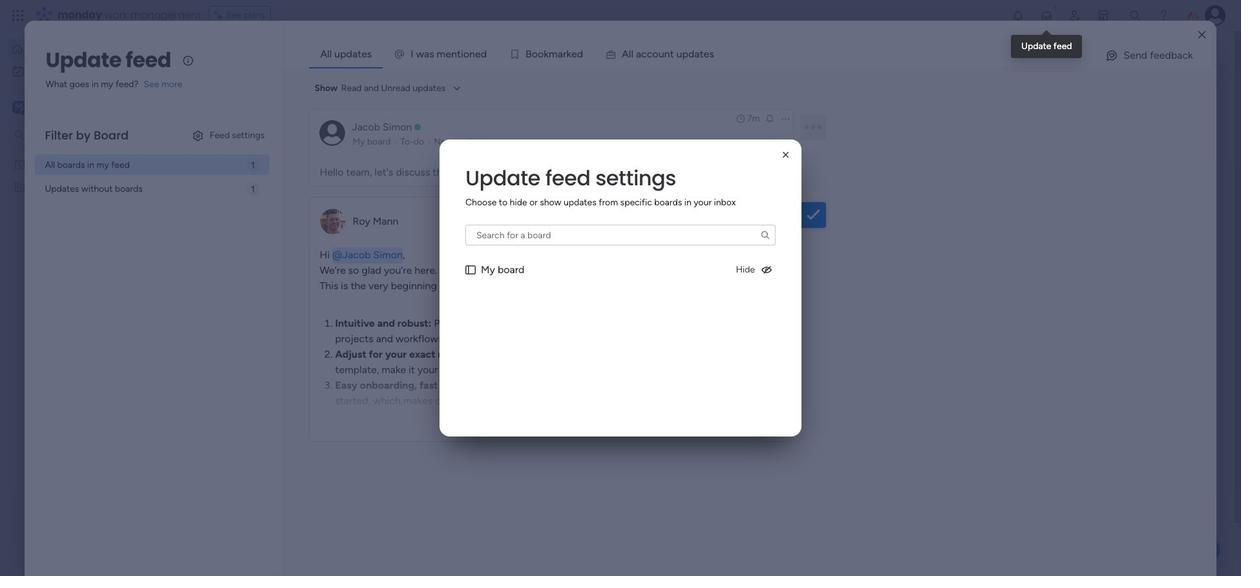 Task type: locate. For each thing, give the bounding box(es) containing it.
workspace image
[[12, 100, 25, 114], [260, 524, 291, 555]]

Search in workspace field
[[27, 128, 108, 143]]

0 vertical spatial option
[[8, 39, 157, 59]]

component image
[[433, 256, 444, 268]]

option
[[8, 39, 157, 59], [8, 61, 157, 81], [0, 153, 165, 155]]

v2 bolt switch image
[[1100, 48, 1108, 62]]

monday marketplace image
[[1097, 9, 1110, 22]]

jacob simon image
[[1205, 5, 1226, 26]]

list box
[[0, 151, 165, 372]]

1 vertical spatial workspace image
[[260, 524, 291, 555]]

tab
[[309, 41, 383, 67]]

remove from favorites image
[[389, 236, 402, 249]]

Search for a board search field
[[465, 225, 776, 246]]

None search field
[[465, 225, 776, 246]]

1 vertical spatial option
[[8, 61, 157, 81]]

tab list
[[309, 41, 1211, 67]]

2 vertical spatial option
[[0, 153, 165, 155]]

invite members image
[[1069, 9, 1082, 22]]

give feedback image
[[1106, 49, 1119, 62]]

0 vertical spatial workspace image
[[12, 100, 25, 114]]

quick search results list box
[[239, 121, 958, 292]]

v2 user feedback image
[[1000, 48, 1009, 63]]

public board image
[[433, 236, 447, 250]]

1 image
[[1050, 1, 1062, 15]]

1 horizontal spatial workspace image
[[260, 524, 291, 555]]



Task type: describe. For each thing, give the bounding box(es) containing it.
help image
[[1157, 9, 1170, 22]]

select product image
[[12, 9, 25, 22]]

close image
[[1198, 30, 1206, 40]]

notifications image
[[1012, 9, 1025, 22]]

roy mann image
[[269, 352, 295, 378]]

0 horizontal spatial workspace image
[[12, 100, 25, 114]]

add to favorites image
[[567, 236, 580, 249]]

see plans image
[[214, 8, 226, 23]]

search image
[[760, 230, 771, 241]]

search everything image
[[1129, 9, 1142, 22]]

update feed image
[[1040, 9, 1053, 22]]



Task type: vqa. For each thing, say whether or not it's contained in the screenshot.
Workspace selection element
no



